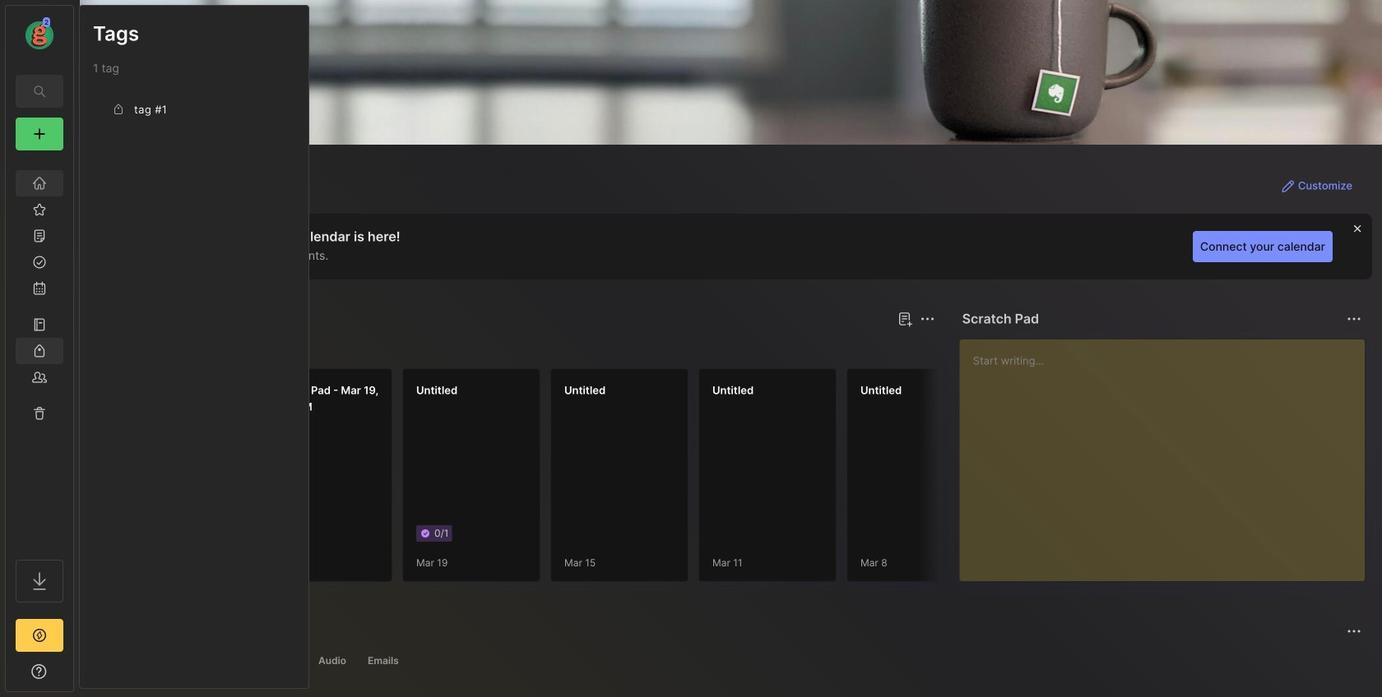 Task type: describe. For each thing, give the bounding box(es) containing it.
Account field
[[6, 16, 73, 52]]

WHAT'S NEW field
[[6, 659, 73, 685]]

tree inside main element
[[6, 160, 73, 545]]

edit search image
[[30, 81, 49, 101]]



Task type: vqa. For each thing, say whether or not it's contained in the screenshot.
row group
yes



Task type: locate. For each thing, give the bounding box(es) containing it.
Start writing… text field
[[973, 340, 1364, 569]]

home image
[[31, 175, 48, 192]]

tree
[[6, 160, 73, 545]]

tab
[[164, 339, 231, 359], [235, 652, 304, 671], [311, 652, 354, 671], [360, 652, 406, 671]]

row group
[[106, 369, 1382, 592]]

main element
[[0, 0, 79, 698]]

upgrade image
[[30, 626, 49, 646]]

tab list
[[109, 652, 1359, 671]]

click to expand image
[[72, 667, 84, 687]]



